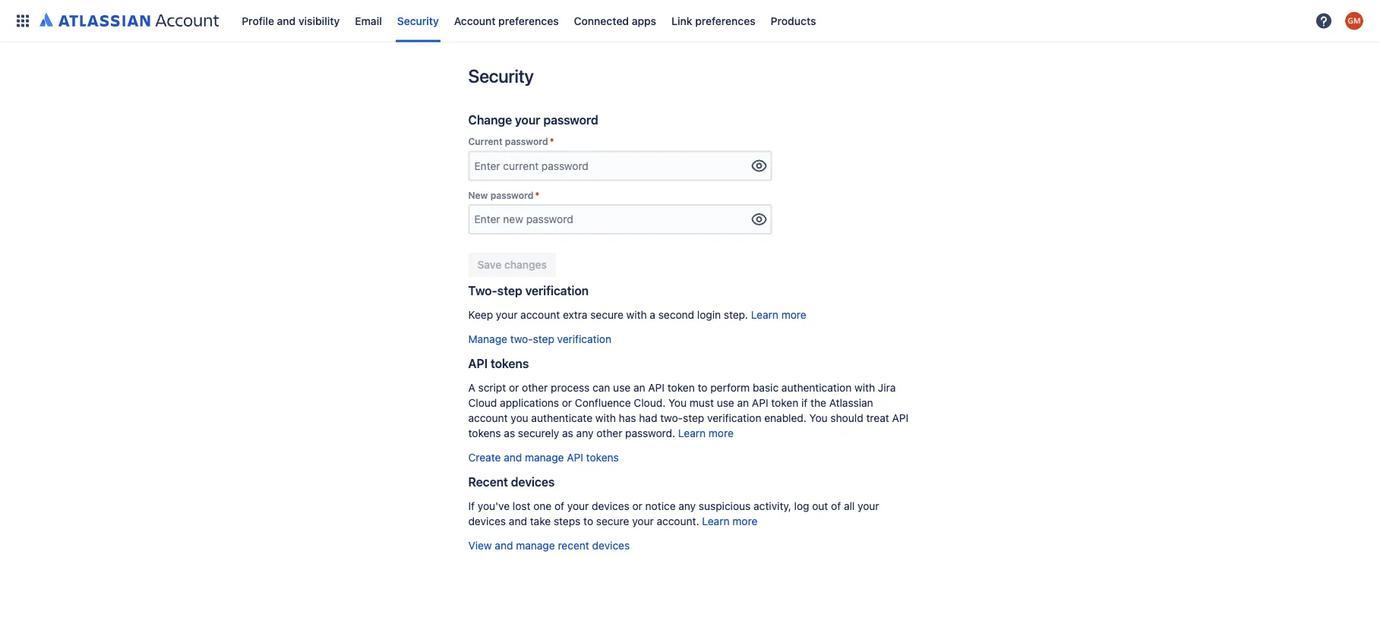 Task type: locate. For each thing, give the bounding box(es) containing it.
apps
[[632, 14, 657, 27]]

tokens down the has
[[586, 452, 619, 464]]

0 vertical spatial *
[[550, 136, 554, 147]]

0 vertical spatial password
[[544, 113, 599, 127]]

0 horizontal spatial use
[[613, 382, 631, 394]]

0 vertical spatial you
[[669, 397, 687, 410]]

and for view
[[495, 540, 513, 552]]

0 horizontal spatial two-
[[511, 333, 533, 346]]

your down notice
[[632, 516, 654, 528]]

two- right had
[[661, 412, 683, 425]]

and inside if you've lost one of your devices or notice any suspicious activity, log out of all your devices and take steps to secure your account.
[[509, 516, 527, 528]]

1 vertical spatial two-
[[661, 412, 683, 425]]

keep
[[469, 309, 493, 321]]

use
[[613, 382, 631, 394], [717, 397, 735, 410]]

or down "process"
[[562, 397, 572, 410]]

0 vertical spatial use
[[613, 382, 631, 394]]

2 vertical spatial learn
[[702, 516, 730, 528]]

1 horizontal spatial token
[[772, 397, 799, 410]]

should
[[831, 412, 864, 425]]

enabled.
[[765, 412, 807, 425]]

0 vertical spatial an
[[634, 382, 646, 394]]

treat
[[867, 412, 890, 425]]

0 vertical spatial token
[[668, 382, 695, 394]]

0 vertical spatial learn more
[[679, 427, 734, 440]]

preferences for account preferences
[[499, 14, 559, 27]]

1 horizontal spatial other
[[597, 427, 623, 440]]

1 vertical spatial token
[[772, 397, 799, 410]]

and down lost
[[509, 516, 527, 528]]

banner
[[0, 0, 1381, 43]]

other up applications
[[522, 382, 548, 394]]

lost
[[513, 500, 531, 513]]

1 vertical spatial secure
[[597, 516, 630, 528]]

learn more link down must
[[679, 427, 734, 440]]

secure
[[591, 309, 624, 321], [597, 516, 630, 528]]

0 vertical spatial security
[[397, 14, 439, 27]]

1 vertical spatial *
[[535, 190, 540, 201]]

view and manage recent devices link
[[469, 540, 630, 552]]

0 vertical spatial account
[[521, 309, 560, 321]]

learn more link
[[751, 309, 807, 321], [679, 427, 734, 440], [702, 516, 758, 528]]

1 horizontal spatial *
[[550, 136, 554, 147]]

with down the confluence
[[596, 412, 616, 425]]

perform
[[711, 382, 750, 394]]

your
[[515, 113, 541, 127], [496, 309, 518, 321], [568, 500, 589, 513], [858, 500, 880, 513], [632, 516, 654, 528]]

learn more for api tokens
[[679, 427, 734, 440]]

2 vertical spatial learn more link
[[702, 516, 758, 528]]

0 horizontal spatial preferences
[[499, 14, 559, 27]]

2 horizontal spatial or
[[633, 500, 643, 513]]

two-
[[511, 333, 533, 346], [661, 412, 683, 425]]

account image
[[1346, 12, 1364, 30]]

more
[[782, 309, 807, 321], [709, 427, 734, 440], [733, 516, 758, 528]]

1 vertical spatial more
[[709, 427, 734, 440]]

create and manage api tokens link
[[469, 452, 619, 464]]

0 vertical spatial two-
[[511, 333, 533, 346]]

1 vertical spatial any
[[679, 500, 696, 513]]

learn
[[751, 309, 779, 321], [679, 427, 706, 440], [702, 516, 730, 528]]

an up 'cloud.'
[[634, 382, 646, 394]]

1 vertical spatial learn more
[[702, 516, 758, 528]]

more for api tokens
[[709, 427, 734, 440]]

tokens inside a script or other process can use an api token to perform basic authentication with jira cloud applications or confluence cloud. you must use an api token if the atlassian account you authenticate with has had two-step verification enabled. you should treat api tokens as securely as any other password.
[[469, 427, 501, 440]]

1 vertical spatial account
[[469, 412, 508, 425]]

can
[[593, 382, 611, 394]]

link preferences
[[672, 14, 756, 27]]

more down must
[[709, 427, 734, 440]]

1 horizontal spatial two-
[[661, 412, 683, 425]]

1 vertical spatial other
[[597, 427, 623, 440]]

token up must
[[668, 382, 695, 394]]

or inside if you've lost one of your devices or notice any suspicious activity, log out of all your devices and take steps to secure your account.
[[633, 500, 643, 513]]

* for new password *
[[535, 190, 540, 201]]

password up 'enter current password' password field
[[544, 113, 599, 127]]

1 vertical spatial step
[[533, 333, 555, 346]]

Enter current password password field
[[470, 152, 748, 180]]

account preferences
[[454, 14, 559, 27]]

0 horizontal spatial step
[[498, 284, 523, 298]]

1 horizontal spatial any
[[679, 500, 696, 513]]

manage
[[525, 452, 564, 464], [516, 540, 555, 552]]

view
[[469, 540, 492, 552]]

to
[[698, 382, 708, 394], [584, 516, 594, 528]]

* for current password *
[[550, 136, 554, 147]]

security up change
[[469, 65, 534, 87]]

show password image
[[751, 157, 769, 175], [751, 210, 769, 229]]

verification down perform
[[708, 412, 762, 425]]

* down change your password
[[550, 136, 554, 147]]

learn down must
[[679, 427, 706, 440]]

api right treat
[[893, 412, 909, 425]]

2 preferences from the left
[[696, 14, 756, 27]]

and right profile
[[277, 14, 296, 27]]

1 horizontal spatial with
[[627, 309, 647, 321]]

an
[[634, 382, 646, 394], [738, 397, 749, 410]]

connected apps
[[574, 14, 657, 27]]

1 horizontal spatial as
[[562, 427, 574, 440]]

manage down securely
[[525, 452, 564, 464]]

if you've lost one of your devices or notice any suspicious activity, log out of all your devices and take steps to secure your account.
[[469, 500, 880, 528]]

2 vertical spatial or
[[633, 500, 643, 513]]

1 vertical spatial manage
[[516, 540, 555, 552]]

create and manage api tokens
[[469, 452, 619, 464]]

you down the
[[810, 412, 828, 425]]

to right steps
[[584, 516, 594, 528]]

devices up one
[[511, 475, 555, 490]]

2 vertical spatial more
[[733, 516, 758, 528]]

0 horizontal spatial to
[[584, 516, 594, 528]]

1 horizontal spatial use
[[717, 397, 735, 410]]

if
[[802, 397, 808, 410]]

2 vertical spatial verification
[[708, 412, 762, 425]]

and
[[277, 14, 296, 27], [504, 452, 522, 464], [509, 516, 527, 528], [495, 540, 513, 552]]

two- up api tokens
[[511, 333, 533, 346]]

to up must
[[698, 382, 708, 394]]

1 horizontal spatial step
[[533, 333, 555, 346]]

learn right step.
[[751, 309, 779, 321]]

security link
[[393, 9, 444, 33]]

account preferences link
[[450, 9, 564, 33]]

other down the has
[[597, 427, 623, 440]]

preferences right link
[[696, 14, 756, 27]]

1 vertical spatial an
[[738, 397, 749, 410]]

0 horizontal spatial account
[[469, 412, 508, 425]]

token up enabled.
[[772, 397, 799, 410]]

an down perform
[[738, 397, 749, 410]]

with left a
[[627, 309, 647, 321]]

0 horizontal spatial or
[[509, 382, 519, 394]]

learn down the suspicious
[[702, 516, 730, 528]]

0 vertical spatial learn more link
[[751, 309, 807, 321]]

preferences
[[499, 14, 559, 27], [696, 14, 756, 27]]

1 horizontal spatial account
[[521, 309, 560, 321]]

learn for api tokens
[[679, 427, 706, 440]]

of left all
[[832, 500, 841, 513]]

learn more link for two-step verification
[[751, 309, 807, 321]]

manage
[[469, 333, 508, 346]]

0 vertical spatial learn
[[751, 309, 779, 321]]

security right email
[[397, 14, 439, 27]]

more for recent devices
[[733, 516, 758, 528]]

1 vertical spatial or
[[562, 397, 572, 410]]

products
[[771, 14, 817, 27]]

of
[[555, 500, 565, 513], [832, 500, 841, 513]]

new
[[469, 190, 488, 201]]

0 vertical spatial verification
[[526, 284, 589, 298]]

with
[[627, 309, 647, 321], [855, 382, 876, 394], [596, 412, 616, 425]]

current
[[469, 136, 503, 147]]

password for current password *
[[505, 136, 548, 147]]

create
[[469, 452, 501, 464]]

1 vertical spatial password
[[505, 136, 548, 147]]

secure right steps
[[597, 516, 630, 528]]

0 vertical spatial more
[[782, 309, 807, 321]]

verification up "extra"
[[526, 284, 589, 298]]

visibility
[[299, 14, 340, 27]]

with up atlassian
[[855, 382, 876, 394]]

2 vertical spatial with
[[596, 412, 616, 425]]

link
[[672, 14, 693, 27]]

2 horizontal spatial step
[[683, 412, 705, 425]]

0 horizontal spatial other
[[522, 382, 548, 394]]

1 show password image from the top
[[751, 157, 769, 175]]

learn more link for api tokens
[[679, 427, 734, 440]]

log
[[795, 500, 810, 513]]

secure right "extra"
[[591, 309, 624, 321]]

0 horizontal spatial as
[[504, 427, 515, 440]]

2 show password image from the top
[[751, 210, 769, 229]]

script
[[478, 382, 506, 394]]

use down perform
[[717, 397, 735, 410]]

0 vertical spatial manage
[[525, 452, 564, 464]]

and up recent devices
[[504, 452, 522, 464]]

any down authenticate
[[577, 427, 594, 440]]

verification inside a script or other process can use an api token to perform basic authentication with jira cloud applications or confluence cloud. you must use an api token if the atlassian account you authenticate with has had two-step verification enabled. you should treat api tokens as securely as any other password.
[[708, 412, 762, 425]]

0 horizontal spatial any
[[577, 427, 594, 440]]

must
[[690, 397, 714, 410]]

0 horizontal spatial with
[[596, 412, 616, 425]]

1 horizontal spatial preferences
[[696, 14, 756, 27]]

2 vertical spatial step
[[683, 412, 705, 425]]

more right step.
[[782, 309, 807, 321]]

you left must
[[669, 397, 687, 410]]

cloud
[[469, 397, 497, 410]]

of right one
[[555, 500, 565, 513]]

1 horizontal spatial an
[[738, 397, 749, 410]]

manage down take
[[516, 540, 555, 552]]

show password image for new password *
[[751, 210, 769, 229]]

recent
[[558, 540, 590, 552]]

0 vertical spatial any
[[577, 427, 594, 440]]

new password *
[[469, 190, 540, 201]]

1 vertical spatial show password image
[[751, 210, 769, 229]]

0 horizontal spatial security
[[397, 14, 439, 27]]

1 horizontal spatial security
[[469, 65, 534, 87]]

any up account. on the bottom
[[679, 500, 696, 513]]

password down change your password
[[505, 136, 548, 147]]

verification
[[526, 284, 589, 298], [558, 333, 612, 346], [708, 412, 762, 425]]

tokens
[[491, 357, 529, 371], [469, 427, 501, 440], [586, 452, 619, 464]]

email
[[355, 14, 382, 27]]

api down authenticate
[[567, 452, 584, 464]]

0 vertical spatial with
[[627, 309, 647, 321]]

and right view
[[495, 540, 513, 552]]

account down cloud
[[469, 412, 508, 425]]

switch to... image
[[14, 12, 32, 30]]

more down the suspicious
[[733, 516, 758, 528]]

api
[[469, 357, 488, 371], [649, 382, 665, 394], [752, 397, 769, 410], [893, 412, 909, 425], [567, 452, 584, 464]]

other
[[522, 382, 548, 394], [597, 427, 623, 440]]

learn more link down the suspicious
[[702, 516, 758, 528]]

step down 'two-step verification'
[[533, 333, 555, 346]]

account up "manage two-step verification" link
[[521, 309, 560, 321]]

basic
[[753, 382, 779, 394]]

as down authenticate
[[562, 427, 574, 440]]

or left notice
[[633, 500, 643, 513]]

0 vertical spatial to
[[698, 382, 708, 394]]

password right new
[[491, 190, 534, 201]]

step down must
[[683, 412, 705, 425]]

link preferences link
[[667, 9, 760, 33]]

jira
[[878, 382, 896, 394]]

0 horizontal spatial *
[[535, 190, 540, 201]]

devices right recent
[[592, 540, 630, 552]]

authentication
[[782, 382, 852, 394]]

use right can
[[613, 382, 631, 394]]

and inside the manage profile menu element
[[277, 14, 296, 27]]

1 vertical spatial use
[[717, 397, 735, 410]]

learn more down must
[[679, 427, 734, 440]]

* right new
[[535, 190, 540, 201]]

applications
[[500, 397, 559, 410]]

1 vertical spatial to
[[584, 516, 594, 528]]

as down the you
[[504, 427, 515, 440]]

0 vertical spatial or
[[509, 382, 519, 394]]

1 vertical spatial with
[[855, 382, 876, 394]]

or up applications
[[509, 382, 519, 394]]

1 preferences from the left
[[499, 14, 559, 27]]

preferences right account
[[499, 14, 559, 27]]

your right all
[[858, 500, 880, 513]]

any
[[577, 427, 594, 440], [679, 500, 696, 513]]

1 horizontal spatial to
[[698, 382, 708, 394]]

0 vertical spatial show password image
[[751, 157, 769, 175]]

1 vertical spatial learn
[[679, 427, 706, 440]]

learn more link right step.
[[751, 309, 807, 321]]

0 horizontal spatial of
[[555, 500, 565, 513]]

to inside a script or other process can use an api token to perform basic authentication with jira cloud applications or confluence cloud. you must use an api token if the atlassian account you authenticate with has had two-step verification enabled. you should treat api tokens as securely as any other password.
[[698, 382, 708, 394]]

manage profile menu element
[[9, 0, 1311, 42]]

you
[[511, 412, 529, 425]]

extra
[[563, 309, 588, 321]]

keep your account extra secure with a second login step. learn more
[[469, 309, 807, 321]]

step up manage
[[498, 284, 523, 298]]

learn more down the suspicious
[[702, 516, 758, 528]]

learn more
[[679, 427, 734, 440], [702, 516, 758, 528]]

1 vertical spatial tokens
[[469, 427, 501, 440]]

a
[[469, 382, 476, 394]]

2 vertical spatial password
[[491, 190, 534, 201]]

tokens up the "create"
[[469, 427, 501, 440]]

verification down "extra"
[[558, 333, 612, 346]]

1 horizontal spatial of
[[832, 500, 841, 513]]

1 vertical spatial security
[[469, 65, 534, 87]]

or
[[509, 382, 519, 394], [562, 397, 572, 410], [633, 500, 643, 513]]

tokens up script
[[491, 357, 529, 371]]

account.
[[657, 516, 700, 528]]

api up a
[[469, 357, 488, 371]]

1 vertical spatial learn more link
[[679, 427, 734, 440]]

token
[[668, 382, 695, 394], [772, 397, 799, 410]]

1 vertical spatial you
[[810, 412, 828, 425]]

password
[[544, 113, 599, 127], [505, 136, 548, 147], [491, 190, 534, 201]]



Task type: describe. For each thing, give the bounding box(es) containing it.
show password image for current password *
[[751, 157, 769, 175]]

api up 'cloud.'
[[649, 382, 665, 394]]

1 of from the left
[[555, 500, 565, 513]]

learn for recent devices
[[702, 516, 730, 528]]

your up steps
[[568, 500, 589, 513]]

api tokens
[[469, 357, 529, 371]]

suspicious
[[699, 500, 751, 513]]

confluence
[[575, 397, 631, 410]]

profile
[[242, 14, 274, 27]]

process
[[551, 382, 590, 394]]

0 vertical spatial secure
[[591, 309, 624, 321]]

atlassian
[[830, 397, 874, 410]]

second
[[659, 309, 695, 321]]

devices down you've
[[469, 516, 506, 528]]

step inside a script or other process can use an api token to perform basic authentication with jira cloud applications or confluence cloud. you must use an api token if the atlassian account you authenticate with has had two-step verification enabled. you should treat api tokens as securely as any other password.
[[683, 412, 705, 425]]

step.
[[724, 309, 749, 321]]

0 vertical spatial tokens
[[491, 357, 529, 371]]

out
[[813, 500, 829, 513]]

all
[[844, 500, 855, 513]]

Enter new password password field
[[470, 206, 748, 233]]

has
[[619, 412, 637, 425]]

a
[[650, 309, 656, 321]]

two-
[[469, 284, 498, 298]]

current password *
[[469, 136, 554, 147]]

the
[[811, 397, 827, 410]]

a script or other process can use an api token to perform basic authentication with jira cloud applications or confluence cloud. you must use an api token if the atlassian account you authenticate with has had two-step verification enabled. you should treat api tokens as securely as any other password.
[[469, 382, 909, 440]]

banner containing profile and visibility
[[0, 0, 1381, 43]]

2 vertical spatial tokens
[[586, 452, 619, 464]]

manage two-step verification
[[469, 333, 612, 346]]

preferences for link preferences
[[696, 14, 756, 27]]

security inside "link"
[[397, 14, 439, 27]]

and for profile
[[277, 14, 296, 27]]

1 horizontal spatial or
[[562, 397, 572, 410]]

devices left notice
[[592, 500, 630, 513]]

two- inside a script or other process can use an api token to perform basic authentication with jira cloud applications or confluence cloud. you must use an api token if the atlassian account you authenticate with has had two-step verification enabled. you should treat api tokens as securely as any other password.
[[661, 412, 683, 425]]

your right keep
[[496, 309, 518, 321]]

0 horizontal spatial you
[[669, 397, 687, 410]]

take
[[530, 516, 551, 528]]

activity,
[[754, 500, 792, 513]]

one
[[534, 500, 552, 513]]

1 as from the left
[[504, 427, 515, 440]]

email link
[[351, 9, 387, 33]]

manage for recent devices
[[516, 540, 555, 552]]

manage two-step verification link
[[469, 333, 612, 346]]

learn more for recent devices
[[702, 516, 758, 528]]

any inside a script or other process can use an api token to perform basic authentication with jira cloud applications or confluence cloud. you must use an api token if the atlassian account you authenticate with has had two-step verification enabled. you should treat api tokens as securely as any other password.
[[577, 427, 594, 440]]

0 vertical spatial other
[[522, 382, 548, 394]]

profile and visibility
[[242, 14, 340, 27]]

api down basic
[[752, 397, 769, 410]]

authenticate
[[532, 412, 593, 425]]

had
[[639, 412, 658, 425]]

0 vertical spatial step
[[498, 284, 523, 298]]

products link
[[767, 9, 821, 33]]

connected apps link
[[570, 9, 661, 33]]

you've
[[478, 500, 510, 513]]

recent
[[469, 475, 508, 490]]

account inside a script or other process can use an api token to perform basic authentication with jira cloud applications or confluence cloud. you must use an api token if the atlassian account you authenticate with has had two-step verification enabled. you should treat api tokens as securely as any other password.
[[469, 412, 508, 425]]

your up current password *
[[515, 113, 541, 127]]

2 of from the left
[[832, 500, 841, 513]]

0 horizontal spatial token
[[668, 382, 695, 394]]

password for new password *
[[491, 190, 534, 201]]

manage for api tokens
[[525, 452, 564, 464]]

view and manage recent devices
[[469, 540, 630, 552]]

secure inside if you've lost one of your devices or notice any suspicious activity, log out of all your devices and take steps to secure your account.
[[597, 516, 630, 528]]

learn more link for recent devices
[[702, 516, 758, 528]]

account
[[454, 14, 496, 27]]

recent devices
[[469, 475, 555, 490]]

steps
[[554, 516, 581, 528]]

0 horizontal spatial an
[[634, 382, 646, 394]]

login
[[698, 309, 721, 321]]

change your password
[[469, 113, 599, 127]]

profile and visibility link
[[237, 9, 344, 33]]

connected
[[574, 14, 629, 27]]

help image
[[1316, 12, 1334, 30]]

password.
[[626, 427, 676, 440]]

to inside if you've lost one of your devices or notice any suspicious activity, log out of all your devices and take steps to secure your account.
[[584, 516, 594, 528]]

change
[[469, 113, 512, 127]]

2 as from the left
[[562, 427, 574, 440]]

two-step verification
[[469, 284, 589, 298]]

1 horizontal spatial you
[[810, 412, 828, 425]]

any inside if you've lost one of your devices or notice any suspicious activity, log out of all your devices and take steps to secure your account.
[[679, 500, 696, 513]]

cloud.
[[634, 397, 666, 410]]

if
[[469, 500, 475, 513]]

and for create
[[504, 452, 522, 464]]

2 horizontal spatial with
[[855, 382, 876, 394]]

securely
[[518, 427, 560, 440]]

1 vertical spatial verification
[[558, 333, 612, 346]]

notice
[[646, 500, 676, 513]]



Task type: vqa. For each thing, say whether or not it's contained in the screenshot.


